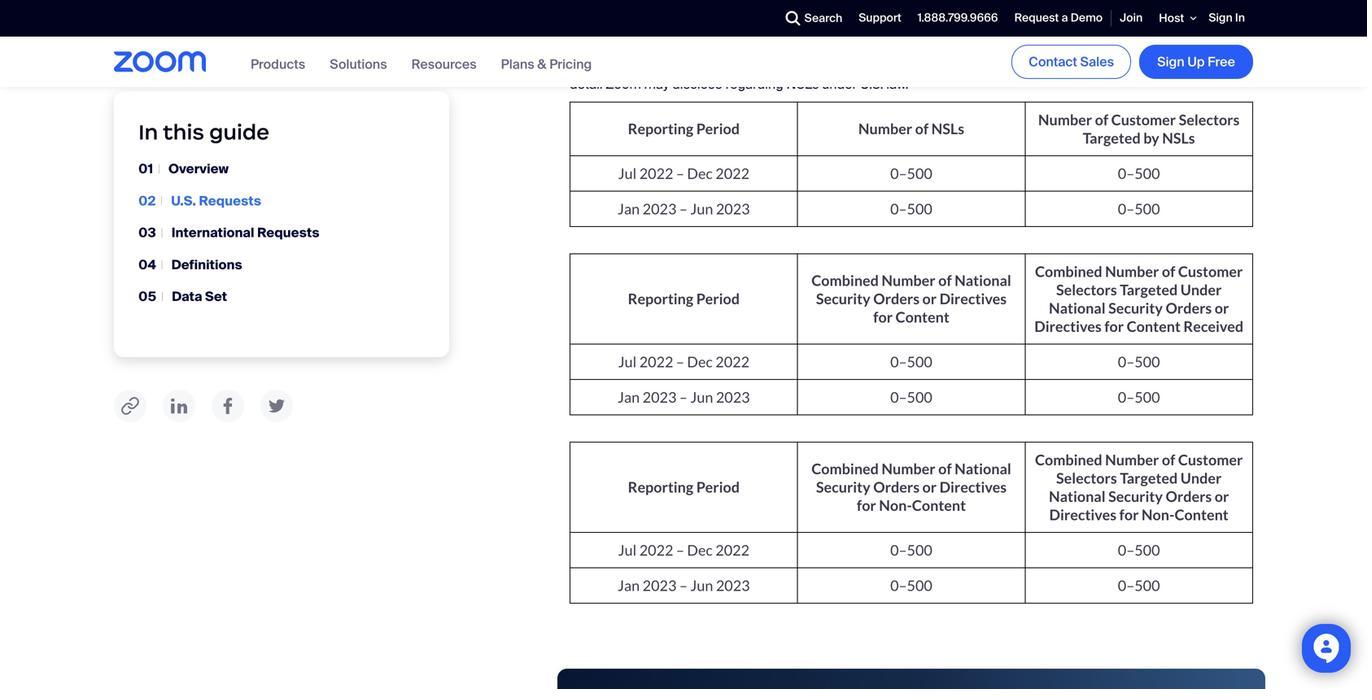 Task type: describe. For each thing, give the bounding box(es) containing it.
disclose inside are national security requests approved by the federal bureau of investigation that require companies to disclose limited information about a user's identity, which does not cover content.
[[700, 13, 751, 30]]

national inside combined number of national security orders or directives for non-content
[[955, 460, 1012, 478]]

that
[[1230, 0, 1253, 12]]

jan for number of nsls
[[618, 200, 640, 218]]

require
[[570, 13, 612, 30]]

sign in
[[1209, 10, 1245, 25]]

user's
[[917, 13, 953, 30]]

ranges
[[849, 58, 891, 75]]

range
[[1090, 58, 1124, 75]]

0 vertical spatial zoom
[[844, 39, 880, 56]]

products
[[251, 56, 305, 73]]

request a demo
[[1015, 10, 1103, 25]]

plans & pricing link
[[501, 56, 592, 73]]

are national security requests approved by the federal bureau of investigation that require companies to disclose limited information about a user's identity, which does not cover content.
[[570, 0, 1253, 30]]

a inside are national security requests approved by the federal bureau of investigation that require companies to disclose limited information about a user's identity, which does not cover content.
[[906, 13, 914, 30]]

zoom logo image
[[114, 51, 206, 72]]

dec for combined number of national security orders or directives for content
[[687, 353, 713, 371]]

combined number of customer selectors targeted under national security orders or directives for non-content
[[1035, 451, 1243, 524]]

federal
[[1041, 0, 1086, 12]]

or inside 'combined number of national security orders or directives for content'
[[923, 290, 937, 308]]

1.888.799.9666 link
[[910, 1, 1007, 36]]

bands
[[955, 39, 992, 56]]

this
[[163, 119, 204, 145]]

contact sales link
[[1012, 45, 1132, 79]]

in this guide
[[138, 119, 270, 145]]

the inside are national security requests approved by the federal bureau of investigation that require companies to disclose limited information about a user's identity, which does not cover content.
[[1018, 0, 1038, 12]]

u.s. requests
[[171, 192, 261, 210]]

0 vertical spatial in
[[1236, 10, 1245, 25]]

host
[[1159, 11, 1185, 26]]

1 vertical spatial number
[[570, 58, 617, 75]]

about
[[869, 13, 903, 30]]

table
[[595, 39, 625, 56]]

jul 2022 – dec 2022 for combined number of national security orders or directives for content
[[618, 353, 750, 371]]

security
[[836, 0, 883, 12]]

1 vertical spatial starting
[[937, 58, 982, 75]]

orders inside 'combined number of national security orders or directives for content'
[[874, 290, 920, 308]]

support link
[[851, 1, 910, 36]]

request a demo link
[[1007, 1, 1111, 36]]

number for combined number of national security orders or directives for content
[[882, 272, 936, 289]]

number for combined number of customer selectors targeted under national security orders or directives for non-content
[[1106, 451, 1160, 469]]

up
[[1188, 53, 1205, 70]]

contact
[[1029, 53, 1078, 70]]

for inside 'combined number of national security orders or directives for content'
[[874, 308, 893, 326]]

free
[[1208, 53, 1236, 70]]

under for received
[[1181, 281, 1222, 299]]

pricing
[[550, 56, 592, 73]]

customer inside number of customer selectors targeted by nsls
[[1112, 111, 1176, 129]]

maximum
[[1163, 58, 1222, 75]]

0 vertical spatial 500
[[1010, 39, 1035, 56]]

reporting period for number of nsls
[[628, 120, 740, 138]]

sales
[[1081, 53, 1114, 70]]

jul 2022 – dec 2022 for number of nsls
[[618, 164, 750, 182]]

accounts
[[772, 58, 829, 75]]

combined for combined number of national security orders or directives for non-content
[[812, 460, 879, 478]]

received
[[1184, 317, 1244, 335]]

are
[[762, 0, 782, 12]]

1 vertical spatial (in
[[832, 58, 846, 75]]

02
[[138, 192, 156, 210]]

0 horizontal spatial zoom
[[606, 76, 641, 93]]

solutions button
[[330, 56, 387, 73]]

is
[[1127, 58, 1137, 75]]

contact sales
[[1029, 53, 1114, 70]]

period for combined number of national security orders or directives for non-content
[[697, 478, 740, 496]]

host button
[[1151, 0, 1201, 36]]

regarding
[[726, 76, 784, 93]]

selectors inside number of customer selectors targeted by nsls
[[1179, 111, 1240, 129]]

to
[[685, 13, 697, 30]]

set
[[205, 288, 227, 305]]

support
[[859, 10, 902, 25]]

national
[[785, 0, 832, 12]]

bureau
[[1089, 0, 1132, 12]]

01
[[138, 161, 153, 178]]

1 horizontal spatial starting
[[1038, 39, 1084, 56]]

of inside are national security requests approved by the federal bureau of investigation that require companies to disclose limited information about a user's identity, which does not cover content.
[[1135, 0, 1147, 12]]

sign in link
[[1201, 1, 1254, 36]]

reporting for number of nsls
[[628, 120, 694, 138]]

products button
[[251, 56, 305, 73]]

link icon image
[[121, 397, 139, 415]]

number of nsls
[[859, 120, 965, 138]]

0 horizontal spatial u.s.
[[171, 192, 196, 210]]

directives inside combined number of customer selectors targeted under national security orders or directives for content received
[[1035, 317, 1102, 335]]

sign up free
[[1158, 53, 1236, 70]]

of inside number of customer selectors targeted by nsls
[[1095, 111, 1109, 129]]

sign up free link
[[1140, 45, 1254, 79]]

content.
[[1134, 13, 1183, 30]]

not
[[1075, 13, 1095, 30]]

content inside combined number of customer selectors targeted under national security orders or directives for non-content
[[1175, 506, 1229, 524]]

law.
[[887, 76, 909, 93]]

jun for combined number of national security orders or directives for non-content
[[691, 577, 713, 594]]

resources
[[412, 56, 477, 73]]

plans
[[501, 56, 535, 73]]

requests for international requests
[[257, 224, 320, 241]]

reporting for combined number of national security orders or directives for content
[[628, 290, 694, 308]]

directives inside combined number of customer selectors targeted under national security orders or directives for non-content
[[1050, 506, 1117, 524]]

national inside combined number of customer selectors targeted under national security orders or directives for non-content
[[1049, 487, 1106, 505]]

the table below provides the number of nsls zoom received (in bands of 500 starting with 0–499) and the number of government specified accounts (in ranges of 500 starting with 0–499). this range is the maximum detail zoom may disclose regarding nsls under u.s. law.
[[570, 39, 1222, 93]]

or inside combined number of customer selectors targeted under national security orders or directives for non-content
[[1215, 487, 1230, 505]]

number for combined number of customer selectors targeted under national security orders or directives for content received
[[1106, 262, 1160, 280]]

0–499)
[[1114, 39, 1157, 56]]

1.888.799.9666
[[918, 10, 998, 25]]

targeted inside number of customer selectors targeted by nsls
[[1083, 129, 1141, 147]]

information
[[797, 13, 866, 30]]

the
[[570, 39, 592, 56]]

of inside 'combined number of national security orders or directives for content'
[[939, 272, 952, 289]]

0 horizontal spatial in
[[138, 119, 158, 145]]

combined number of national security orders or directives for content
[[812, 272, 1012, 326]]

guide
[[209, 119, 270, 145]]

1 horizontal spatial (in
[[938, 39, 952, 56]]

05
[[138, 288, 156, 305]]

0 horizontal spatial 500
[[909, 58, 934, 75]]

data
[[172, 288, 202, 305]]

0–499).
[[1013, 58, 1059, 75]]

jan for combined number of national security orders or directives for non-content
[[618, 577, 640, 594]]

orders inside combined number of customer selectors targeted under national security orders or directives for non-content
[[1166, 487, 1212, 505]]

content inside 'combined number of national security orders or directives for content'
[[896, 308, 950, 326]]

combined number of national security orders or directives for non-content
[[812, 460, 1012, 514]]



Task type: vqa. For each thing, say whether or not it's contained in the screenshot.


Task type: locate. For each thing, give the bounding box(es) containing it.
0 vertical spatial targeted
[[1083, 129, 1141, 147]]

2 period from the top
[[697, 290, 740, 308]]

2022
[[640, 164, 674, 182], [716, 164, 750, 182], [640, 353, 674, 371], [716, 353, 750, 371], [640, 541, 674, 559], [716, 541, 750, 559]]

0 vertical spatial u.s.
[[860, 76, 884, 93]]

nsls inside number of customer selectors targeted by nsls
[[1163, 129, 1196, 147]]

by for targeted
[[1144, 129, 1160, 147]]

2 vertical spatial selectors
[[1057, 469, 1117, 487]]

2 vertical spatial jul
[[618, 541, 637, 559]]

1 period from the top
[[697, 120, 740, 138]]

1 horizontal spatial in
[[1236, 10, 1245, 25]]

security
[[816, 290, 871, 308], [1109, 299, 1163, 317], [816, 478, 871, 496], [1109, 487, 1163, 505]]

1 vertical spatial dec
[[687, 353, 713, 371]]

1 horizontal spatial with
[[1087, 39, 1111, 56]]

or inside combined number of national security orders or directives for non-content
[[923, 478, 937, 496]]

this
[[1062, 58, 1087, 75]]

combined for combined number of customer selectors targeted under national security orders or directives for non-content
[[1035, 451, 1103, 469]]

content inside combined number of national security orders or directives for non-content
[[912, 497, 966, 514]]

1 horizontal spatial number
[[744, 39, 791, 56]]

non- inside combined number of national security orders or directives for non-content
[[879, 497, 912, 514]]

1 jan from the top
[[618, 200, 640, 218]]

0 vertical spatial (in
[[938, 39, 952, 56]]

1 vertical spatial jul 2022 – dec 2022
[[618, 353, 750, 371]]

(in up under
[[832, 58, 846, 75]]

3 jan 2023 – jun 2023 from the top
[[618, 577, 750, 594]]

search image
[[786, 11, 801, 26], [786, 11, 801, 26]]

security inside combined number of customer selectors targeted under national security orders or directives for non-content
[[1109, 487, 1163, 505]]

2 under from the top
[[1181, 469, 1222, 487]]

in
[[1236, 10, 1245, 25], [138, 119, 158, 145]]

below
[[628, 39, 664, 56]]

security inside 'combined number of national security orders or directives for content'
[[816, 290, 871, 308]]

500
[[1010, 39, 1035, 56], [909, 58, 934, 75]]

jul 2022 – dec 2022 for combined number of national security orders or directives for non-content
[[618, 541, 750, 559]]

1 horizontal spatial u.s.
[[860, 76, 884, 93]]

combined for combined number of national security orders or directives for content
[[812, 272, 879, 289]]

companies
[[615, 13, 682, 30]]

0 horizontal spatial by
[[1002, 0, 1015, 12]]

period for combined number of national security orders or directives for content
[[697, 290, 740, 308]]

1 vertical spatial jan
[[618, 388, 640, 406]]

identity,
[[956, 13, 1001, 30]]

under for content
[[1181, 469, 1222, 487]]

2 vertical spatial jun
[[691, 577, 713, 594]]

detail
[[570, 76, 603, 93]]

0 vertical spatial with
[[1087, 39, 1111, 56]]

0 vertical spatial by
[[1002, 0, 1015, 12]]

2 vertical spatial jan
[[618, 577, 640, 594]]

selectors for combined number of customer selectors targeted under national security orders or directives for content received
[[1057, 281, 1117, 299]]

the
[[1018, 0, 1038, 12], [722, 39, 741, 56], [1186, 39, 1206, 56], [1140, 58, 1160, 75]]

selectors
[[1179, 111, 1240, 129], [1057, 281, 1117, 299], [1057, 469, 1117, 487]]

jan 2023 – jun 2023 for combined number of national security orders or directives for content
[[618, 388, 750, 406]]

1 vertical spatial 500
[[909, 58, 934, 75]]

nsls
[[809, 39, 841, 56], [787, 76, 819, 93], [932, 120, 965, 138], [1163, 129, 1196, 147]]

definitions
[[171, 256, 242, 273]]

does
[[1042, 13, 1072, 30]]

for inside combined number of national security orders or directives for non-content
[[857, 497, 877, 514]]

&
[[538, 56, 547, 73]]

0 horizontal spatial a
[[906, 13, 914, 30]]

sign for sign in
[[1209, 10, 1233, 25]]

number
[[744, 39, 791, 56], [570, 58, 617, 75]]

1 vertical spatial by
[[1144, 129, 1160, 147]]

2 jan from the top
[[618, 388, 640, 406]]

u.s. down overview
[[171, 192, 196, 210]]

0 horizontal spatial non-
[[879, 497, 912, 514]]

starting down bands
[[937, 58, 982, 75]]

2 jul from the top
[[618, 353, 637, 371]]

1 vertical spatial jun
[[691, 388, 713, 406]]

03
[[138, 224, 156, 241]]

under inside combined number of customer selectors targeted under national security orders or directives for content received
[[1181, 281, 1222, 299]]

the right is
[[1140, 58, 1160, 75]]

3 jul 2022 – dec 2022 from the top
[[618, 541, 750, 559]]

1 horizontal spatial by
[[1144, 129, 1160, 147]]

targeted for combined number of customer selectors targeted under national security orders or directives for non-content
[[1120, 469, 1178, 487]]

investigation
[[1150, 0, 1227, 12]]

national inside 'combined number of national security orders or directives for content'
[[955, 272, 1012, 289]]

combined
[[1035, 262, 1103, 280], [812, 272, 879, 289], [1035, 451, 1103, 469], [812, 460, 879, 478]]

international requests
[[172, 224, 320, 241]]

reporting for combined number of national security orders or directives for non-content
[[628, 478, 694, 496]]

or inside combined number of customer selectors targeted under national security orders or directives for content received
[[1215, 299, 1230, 317]]

overview
[[169, 161, 229, 178]]

customer for combined number of customer selectors targeted under national security orders or directives for content received
[[1179, 262, 1243, 280]]

international
[[172, 224, 254, 241]]

1 vertical spatial targeted
[[1120, 281, 1178, 299]]

1 vertical spatial reporting period
[[628, 290, 740, 308]]

resources button
[[412, 56, 477, 73]]

number inside combined number of customer selectors targeted under national security orders or directives for non-content
[[1106, 451, 1160, 469]]

targeted inside combined number of customer selectors targeted under national security orders or directives for content received
[[1120, 281, 1178, 299]]

0 vertical spatial selectors
[[1179, 111, 1240, 129]]

2 vertical spatial dec
[[687, 541, 713, 559]]

–
[[676, 164, 685, 182], [680, 200, 688, 218], [676, 353, 685, 371], [680, 388, 688, 406], [676, 541, 685, 559], [680, 577, 688, 594]]

0 vertical spatial jan
[[618, 200, 640, 218]]

1 horizontal spatial sign
[[1209, 10, 1233, 25]]

3 reporting from the top
[[628, 478, 694, 496]]

1 vertical spatial jul
[[618, 353, 637, 371]]

requests
[[199, 192, 261, 210], [257, 224, 320, 241]]

0 vertical spatial jul
[[618, 164, 637, 182]]

facebook icon image
[[223, 398, 233, 414]]

reporting period for combined number of national security orders or directives for content
[[628, 290, 740, 308]]

directives inside combined number of national security orders or directives for non-content
[[940, 478, 1007, 496]]

national inside combined number of customer selectors targeted under national security orders or directives for content received
[[1049, 299, 1106, 317]]

government
[[635, 58, 709, 75]]

2 jul 2022 – dec 2022 from the top
[[618, 353, 750, 371]]

jul for combined number of national security orders or directives for non-content
[[618, 541, 637, 559]]

2023
[[643, 200, 677, 218], [716, 200, 750, 218], [643, 388, 677, 406], [716, 388, 750, 406], [643, 577, 677, 594], [716, 577, 750, 594]]

0 horizontal spatial number
[[570, 58, 617, 75]]

1 under from the top
[[1181, 281, 1222, 299]]

combined for combined number of customer selectors targeted under national security orders or directives for content received
[[1035, 262, 1103, 280]]

directives
[[940, 290, 1007, 308], [1035, 317, 1102, 335], [940, 478, 1007, 496], [1050, 506, 1117, 524]]

(in down the user's
[[938, 39, 952, 56]]

or
[[923, 290, 937, 308], [1215, 299, 1230, 317], [923, 478, 937, 496], [1215, 487, 1230, 505]]

0 vertical spatial dec
[[687, 164, 713, 182]]

jun for number of nsls
[[691, 200, 713, 218]]

and
[[1160, 39, 1183, 56]]

request
[[1015, 10, 1059, 25]]

1 vertical spatial under
[[1181, 469, 1222, 487]]

1 jun from the top
[[691, 200, 713, 218]]

1 vertical spatial zoom
[[606, 76, 641, 93]]

specified
[[712, 58, 769, 75]]

number inside 'combined number of national security orders or directives for content'
[[882, 272, 936, 289]]

1 jul from the top
[[618, 164, 637, 182]]

jan for combined number of national security orders or directives for content
[[618, 388, 640, 406]]

of inside combined number of national security orders or directives for non-content
[[939, 460, 952, 478]]

500 up 0–499).
[[1010, 39, 1035, 56]]

1 horizontal spatial zoom
[[844, 39, 880, 56]]

1 dec from the top
[[687, 164, 713, 182]]

directives inside 'combined number of national security orders or directives for content'
[[940, 290, 1007, 308]]

number inside combined number of national security orders or directives for non-content
[[882, 460, 936, 478]]

with down bands
[[986, 58, 1010, 75]]

jan
[[618, 200, 640, 218], [618, 388, 640, 406], [618, 577, 640, 594]]

provides
[[667, 39, 719, 56]]

combined inside 'combined number of national security orders or directives for content'
[[812, 272, 879, 289]]

which
[[1004, 13, 1039, 30]]

2 vertical spatial targeted
[[1120, 469, 1178, 487]]

requests right the international
[[257, 224, 320, 241]]

sign inside sign in link
[[1209, 10, 1233, 25]]

sign left up
[[1158, 53, 1185, 70]]

number for combined number of national security orders or directives for non-content
[[882, 460, 936, 478]]

targeted
[[1083, 129, 1141, 147], [1120, 281, 1178, 299], [1120, 469, 1178, 487]]

0 horizontal spatial (in
[[832, 58, 846, 75]]

demo
[[1071, 10, 1103, 25]]

under inside combined number of customer selectors targeted under national security orders or directives for non-content
[[1181, 469, 1222, 487]]

jan 2023 – jun 2023 for combined number of national security orders or directives for non-content
[[618, 577, 750, 594]]

number down limited
[[744, 39, 791, 56]]

in up free at the right of the page
[[1236, 10, 1245, 25]]

requests for u.s. requests
[[199, 192, 261, 210]]

2 reporting from the top
[[628, 290, 694, 308]]

0 vertical spatial requests
[[199, 192, 261, 210]]

3 period from the top
[[697, 478, 740, 496]]

04
[[138, 256, 156, 273]]

2 vertical spatial jan 2023 – jun 2023
[[618, 577, 750, 594]]

selectors for combined number of customer selectors targeted under national security orders or directives for non-content
[[1057, 469, 1117, 487]]

selectors inside combined number of customer selectors targeted under national security orders or directives for non-content
[[1057, 469, 1117, 487]]

sign inside sign up free link
[[1158, 53, 1185, 70]]

jun
[[691, 200, 713, 218], [691, 388, 713, 406], [691, 577, 713, 594]]

3 jul from the top
[[618, 541, 637, 559]]

0 horizontal spatial with
[[986, 58, 1010, 75]]

the up which
[[1018, 0, 1038, 12]]

jun for combined number of national security orders or directives for content
[[691, 388, 713, 406]]

2 dec from the top
[[687, 353, 713, 371]]

0 vertical spatial jan 2023 – jun 2023
[[618, 200, 750, 218]]

security inside combined number of national security orders or directives for non-content
[[816, 478, 871, 496]]

u.s. inside the table below provides the number of nsls zoom received (in bands of 500 starting with 0–499) and the number of government specified accounts (in ranges of 500 starting with 0–499). this range is the maximum detail zoom may disclose regarding nsls under u.s. law.
[[860, 76, 884, 93]]

sign
[[1209, 10, 1233, 25], [1158, 53, 1185, 70]]

jul for combined number of national security orders or directives for content
[[618, 353, 637, 371]]

search
[[805, 11, 843, 26]]

limited
[[754, 13, 794, 30]]

combined inside combined number of national security orders or directives for non-content
[[812, 460, 879, 478]]

of inside combined number of customer selectors targeted under national security orders or directives for non-content
[[1162, 451, 1176, 469]]

0 vertical spatial sign
[[1209, 10, 1233, 25]]

1 vertical spatial in
[[138, 119, 158, 145]]

1 reporting period from the top
[[628, 120, 740, 138]]

0 vertical spatial jul 2022 – dec 2022
[[618, 164, 750, 182]]

orders inside combined number of national security orders or directives for non-content
[[874, 478, 920, 496]]

number of customer selectors targeted by nsls
[[1039, 111, 1240, 147]]

period
[[697, 120, 740, 138], [697, 290, 740, 308], [697, 478, 740, 496]]

linkedin icon image
[[171, 398, 187, 414]]

by
[[1002, 0, 1015, 12], [1144, 129, 1160, 147]]

zoom up ranges
[[844, 39, 880, 56]]

non-
[[879, 497, 912, 514], [1142, 506, 1175, 524]]

sign for sign up free
[[1158, 53, 1185, 70]]

customer for combined number of customer selectors targeted under national security orders or directives for non-content
[[1179, 451, 1243, 469]]

content inside combined number of customer selectors targeted under national security orders or directives for content received
[[1127, 317, 1181, 335]]

orders inside combined number of customer selectors targeted under national security orders or directives for content received
[[1166, 299, 1212, 317]]

the up specified
[[722, 39, 741, 56]]

requests
[[886, 0, 939, 12]]

1 jul 2022 – dec 2022 from the top
[[618, 164, 750, 182]]

0 vertical spatial reporting period
[[628, 120, 740, 138]]

0 vertical spatial number
[[744, 39, 791, 56]]

0 vertical spatial period
[[697, 120, 740, 138]]

in left this on the top left
[[138, 119, 158, 145]]

2 reporting period from the top
[[628, 290, 740, 308]]

number
[[1039, 111, 1093, 129], [859, 120, 913, 138], [1106, 262, 1160, 280], [882, 272, 936, 289], [1106, 451, 1160, 469], [882, 460, 936, 478]]

jan 2023 – jun 2023
[[618, 200, 750, 218], [618, 388, 750, 406], [618, 577, 750, 594]]

1 vertical spatial customer
[[1179, 262, 1243, 280]]

zoom left may
[[606, 76, 641, 93]]

500 down received on the top right of page
[[909, 58, 934, 75]]

3 reporting period from the top
[[628, 478, 740, 496]]

1 horizontal spatial non-
[[1142, 506, 1175, 524]]

3 jan from the top
[[618, 577, 640, 594]]

1 horizontal spatial 500
[[1010, 39, 1035, 56]]

by for approved
[[1002, 0, 1015, 12]]

2 vertical spatial period
[[697, 478, 740, 496]]

for
[[874, 308, 893, 326], [1105, 317, 1124, 335], [857, 497, 877, 514], [1120, 506, 1139, 524]]

1 horizontal spatial a
[[1062, 10, 1068, 25]]

for inside combined number of customer selectors targeted under national security orders or directives for content received
[[1105, 317, 1124, 335]]

period for number of nsls
[[697, 120, 740, 138]]

solutions
[[330, 56, 387, 73]]

1 vertical spatial disclose
[[673, 76, 723, 93]]

3 jun from the top
[[691, 577, 713, 594]]

1 vertical spatial requests
[[257, 224, 320, 241]]

2 vertical spatial reporting
[[628, 478, 694, 496]]

number inside number of customer selectors targeted by nsls
[[1039, 111, 1093, 129]]

2 vertical spatial reporting period
[[628, 478, 740, 496]]

combined inside combined number of customer selectors targeted under national security orders or directives for non-content
[[1035, 451, 1103, 469]]

1 vertical spatial u.s.
[[171, 192, 196, 210]]

selectors inside combined number of customer selectors targeted under national security orders or directives for content received
[[1057, 281, 1117, 299]]

combined number of customer selectors targeted under national security orders or directives for content received
[[1035, 262, 1244, 335]]

starting up this
[[1038, 39, 1084, 56]]

reporting period for combined number of national security orders or directives for non-content
[[628, 478, 740, 496]]

data set
[[172, 288, 227, 305]]

jul 2022 – dec 2022
[[618, 164, 750, 182], [618, 353, 750, 371], [618, 541, 750, 559]]

number up detail on the left
[[570, 58, 617, 75]]

of inside combined number of customer selectors targeted under national security orders or directives for content received
[[1162, 262, 1176, 280]]

disclose inside the table below provides the number of nsls zoom received (in bands of 500 starting with 0–499) and the number of government specified accounts (in ranges of 500 starting with 0–499). this range is the maximum detail zoom may disclose regarding nsls under u.s. law.
[[673, 76, 723, 93]]

non- inside combined number of customer selectors targeted under national security orders or directives for non-content
[[1142, 506, 1175, 524]]

2 jun from the top
[[691, 388, 713, 406]]

requests up international requests
[[199, 192, 261, 210]]

approved
[[942, 0, 999, 12]]

0 vertical spatial customer
[[1112, 111, 1176, 129]]

by inside are national security requests approved by the federal bureau of investigation that require companies to disclose limited information about a user's identity, which does not cover content.
[[1002, 0, 1015, 12]]

disclose right to
[[700, 13, 751, 30]]

sign up free at the right of the page
[[1209, 10, 1233, 25]]

1 jan 2023 – jun 2023 from the top
[[618, 200, 750, 218]]

targeted inside combined number of customer selectors targeted under national security orders or directives for non-content
[[1120, 469, 1178, 487]]

combined inside combined number of customer selectors targeted under national security orders or directives for content received
[[1035, 262, 1103, 280]]

jul for number of nsls
[[618, 164, 637, 182]]

with up the range at the top right of the page
[[1087, 39, 1111, 56]]

1 vertical spatial sign
[[1158, 53, 1185, 70]]

2 vertical spatial customer
[[1179, 451, 1243, 469]]

for inside combined number of customer selectors targeted under national security orders or directives for non-content
[[1120, 506, 1139, 524]]

twitter icon image
[[269, 399, 285, 414]]

customer inside combined number of customer selectors targeted under national security orders or directives for non-content
[[1179, 451, 1243, 469]]

u.s. down ranges
[[860, 76, 884, 93]]

disclose down the 'government'
[[673, 76, 723, 93]]

reporting
[[628, 120, 694, 138], [628, 290, 694, 308], [628, 478, 694, 496]]

may
[[644, 76, 669, 93]]

reporting period
[[628, 120, 740, 138], [628, 290, 740, 308], [628, 478, 740, 496]]

1 reporting from the top
[[628, 120, 694, 138]]

targeted for combined number of customer selectors targeted under national security orders or directives for content received
[[1120, 281, 1178, 299]]

1 vertical spatial with
[[986, 58, 1010, 75]]

number inside combined number of customer selectors targeted under national security orders or directives for content received
[[1106, 262, 1160, 280]]

1 vertical spatial selectors
[[1057, 281, 1117, 299]]

0 horizontal spatial starting
[[937, 58, 982, 75]]

0 vertical spatial starting
[[1038, 39, 1084, 56]]

plans & pricing
[[501, 56, 592, 73]]

zoom
[[844, 39, 880, 56], [606, 76, 641, 93]]

under
[[822, 76, 857, 93]]

join
[[1120, 10, 1143, 25]]

0 vertical spatial reporting
[[628, 120, 694, 138]]

a left not
[[1062, 10, 1068, 25]]

join link
[[1112, 1, 1151, 36]]

1 vertical spatial jan 2023 – jun 2023
[[618, 388, 750, 406]]

0 vertical spatial under
[[1181, 281, 1222, 299]]

dec for number of nsls
[[687, 164, 713, 182]]

1 vertical spatial reporting
[[628, 290, 694, 308]]

the up the maximum
[[1186, 39, 1206, 56]]

received
[[883, 39, 935, 56]]

jan 2023 – jun 2023 for number of nsls
[[618, 200, 750, 218]]

1 vertical spatial period
[[697, 290, 740, 308]]

0 vertical spatial disclose
[[700, 13, 751, 30]]

customer inside combined number of customer selectors targeted under national security orders or directives for content received
[[1179, 262, 1243, 280]]

2 vertical spatial jul 2022 – dec 2022
[[618, 541, 750, 559]]

dec for combined number of national security orders or directives for non-content
[[687, 541, 713, 559]]

by inside number of customer selectors targeted by nsls
[[1144, 129, 1160, 147]]

security inside combined number of customer selectors targeted under national security orders or directives for content received
[[1109, 299, 1163, 317]]

0 vertical spatial jun
[[691, 200, 713, 218]]

a down requests
[[906, 13, 914, 30]]

3 dec from the top
[[687, 541, 713, 559]]

0 horizontal spatial sign
[[1158, 53, 1185, 70]]

2 jan 2023 – jun 2023 from the top
[[618, 388, 750, 406]]

cover
[[1098, 13, 1131, 30]]



